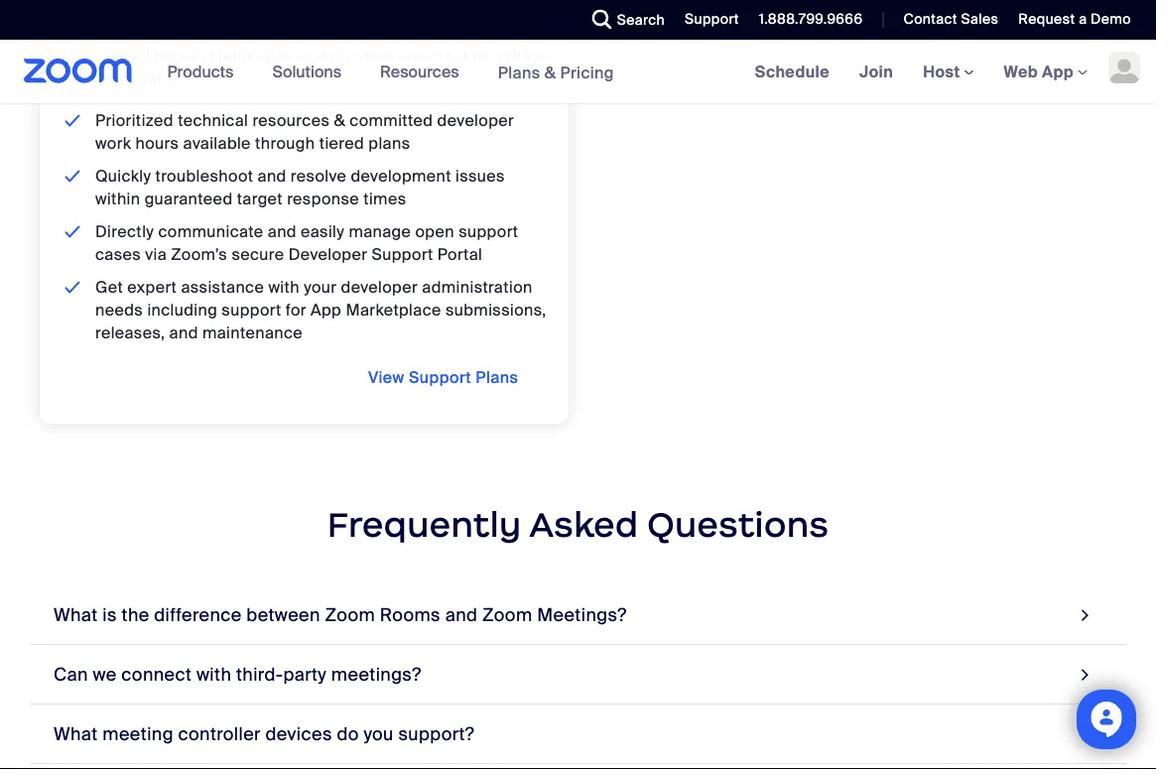 Task type: describe. For each thing, give the bounding box(es) containing it.
and inside quickly troubleshoot and resolve development issues within guaranteed target response times
[[258, 166, 287, 187]]

through
[[255, 133, 315, 154]]

can we connect with third-party meetings? button
[[30, 645, 1127, 705]]

1 zoom from the left
[[325, 604, 375, 626]]

risk
[[427, 45, 455, 65]]

support inside directly communicate and easily manage open support cases via zoom's secure developer support portal
[[372, 244, 434, 265]]

1.888.799.9666
[[759, 10, 863, 28]]

rooms
[[380, 604, 441, 626]]

minimize
[[354, 45, 423, 65]]

zoom's
[[171, 244, 228, 265]]

developer
[[289, 244, 368, 265]]

frequently asked questions
[[327, 503, 830, 546]]

the
[[122, 604, 150, 626]]

get
[[95, 277, 123, 298]]

plans & pricing
[[498, 62, 615, 83]]

submissions,
[[446, 300, 547, 321]]

what meeting controller devices do you support? button
[[30, 705, 1127, 765]]

resources
[[253, 110, 330, 131]]

easily
[[301, 221, 345, 242]]

asked
[[530, 503, 639, 546]]

devices
[[266, 723, 332, 746]]

reduce
[[492, 45, 546, 65]]

tiered support packages to help minimize risk and reduce downtime
[[101, 45, 546, 88]]

contact
[[904, 10, 958, 28]]

view support plans link
[[349, 360, 539, 394]]

meetings?
[[537, 604, 627, 626]]

quickly
[[95, 166, 151, 187]]

hours
[[136, 133, 179, 154]]

marketplace
[[346, 300, 442, 321]]

can
[[54, 663, 88, 686]]

target
[[237, 189, 283, 209]]

what meeting controller devices do you support?
[[54, 723, 475, 746]]

controller
[[178, 723, 261, 746]]

zoom logo image
[[24, 59, 133, 83]]

contact sales
[[904, 10, 999, 28]]

work
[[95, 133, 131, 154]]

demo
[[1091, 10, 1132, 28]]

web app button
[[1005, 61, 1088, 82]]

request a demo
[[1019, 10, 1132, 28]]

and inside get expert assistance with your developer administration needs including support for app marketplace submissions, releases, and maintenance
[[169, 323, 198, 343]]

you
[[364, 723, 394, 746]]

between
[[247, 604, 321, 626]]

developer for committed
[[438, 110, 515, 131]]

third-
[[236, 663, 283, 686]]

join
[[860, 61, 894, 82]]

meetings navigation
[[741, 40, 1157, 105]]

administration
[[422, 277, 533, 298]]

times
[[364, 189, 407, 209]]

get expert assistance with your developer administration needs including support for app marketplace submissions, releases, and maintenance
[[95, 277, 547, 343]]

difference
[[154, 604, 242, 626]]

your
[[304, 277, 337, 298]]

meetings?
[[332, 663, 422, 686]]

help
[[316, 45, 350, 65]]

& inside prioritized technical resources & committed developer work hours available through tiered plans
[[334, 110, 346, 131]]

prioritized technical resources & committed developer work hours available through tiered plans
[[95, 110, 515, 154]]

connect
[[121, 663, 192, 686]]

what for what meeting controller devices do you support?
[[54, 723, 98, 746]]

tab list containing what is the difference between zoom rooms and zoom meetings?
[[30, 586, 1127, 770]]

portal
[[438, 244, 483, 265]]

sales
[[962, 10, 999, 28]]

solutions button
[[272, 40, 351, 103]]

resolve
[[291, 166, 347, 187]]

what for what is the difference between zoom rooms and zoom meetings?
[[54, 604, 98, 626]]

product information navigation
[[153, 40, 629, 105]]

request
[[1019, 10, 1076, 28]]

do
[[337, 723, 359, 746]]

assistance
[[181, 277, 264, 298]]

issues
[[456, 166, 505, 187]]

we
[[93, 663, 117, 686]]

releases,
[[95, 323, 165, 343]]

maintenance
[[203, 323, 303, 343]]

and inside directly communicate and easily manage open support cases via zoom's secure developer support portal
[[268, 221, 297, 242]]

web
[[1005, 61, 1039, 82]]

support?
[[399, 723, 475, 746]]

ok image for prioritized technical resources & committed developer work hours available through tiered plans
[[61, 109, 85, 132]]



Task type: locate. For each thing, give the bounding box(es) containing it.
products
[[167, 61, 234, 82]]

and right risk at the left top of the page
[[459, 45, 488, 65]]

right image inside can we connect with third-party meetings? dropdown button
[[1077, 661, 1095, 688]]

2 vertical spatial support
[[409, 367, 472, 388]]

web app
[[1005, 61, 1074, 82]]

1 vertical spatial with
[[197, 663, 232, 686]]

and right rooms
[[446, 604, 478, 626]]

and
[[459, 45, 488, 65], [258, 166, 287, 187], [268, 221, 297, 242], [169, 323, 198, 343], [446, 604, 478, 626]]

right image for support?
[[1077, 721, 1095, 748]]

development
[[351, 166, 452, 187]]

right image
[[1077, 602, 1095, 628]]

ok image left get
[[61, 276, 85, 299]]

and up secure
[[268, 221, 297, 242]]

support
[[685, 10, 740, 28], [372, 244, 434, 265], [409, 367, 472, 388]]

manage
[[349, 221, 411, 242]]

2 ok image from the top
[[61, 220, 85, 243]]

app down your
[[311, 300, 342, 321]]

developer for your
[[341, 277, 418, 298]]

1 horizontal spatial developer
[[438, 110, 515, 131]]

support up maintenance
[[222, 300, 282, 321]]

& up tiered
[[334, 110, 346, 131]]

banner containing products
[[0, 40, 1157, 105]]

with inside get expert assistance with your developer administration needs including support for app marketplace submissions, releases, and maintenance
[[269, 277, 300, 298]]

0 horizontal spatial with
[[197, 663, 232, 686]]

0 vertical spatial support
[[685, 10, 740, 28]]

and inside dropdown button
[[446, 604, 478, 626]]

support down manage at the left
[[372, 244, 434, 265]]

to
[[297, 45, 312, 65]]

with up for
[[269, 277, 300, 298]]

tiered
[[101, 45, 150, 65]]

solutions
[[272, 61, 342, 82]]

support right view at the left of the page
[[409, 367, 472, 388]]

1 what from the top
[[54, 604, 98, 626]]

1 right image from the top
[[1077, 661, 1095, 688]]

right image
[[1077, 661, 1095, 688], [1077, 721, 1095, 748]]

developer inside get expert assistance with your developer administration needs including support for app marketplace submissions, releases, and maintenance
[[341, 277, 418, 298]]

including
[[147, 300, 218, 321]]

0 horizontal spatial support
[[154, 45, 214, 65]]

with inside dropdown button
[[197, 663, 232, 686]]

what
[[54, 604, 98, 626], [54, 723, 98, 746]]

plans inside product information "navigation"
[[498, 62, 541, 83]]

0 vertical spatial what
[[54, 604, 98, 626]]

what is the difference between zoom rooms and zoom meetings?
[[54, 604, 627, 626]]

app
[[1043, 61, 1074, 82], [311, 300, 342, 321]]

prioritized
[[95, 110, 174, 131]]

0 vertical spatial support
[[154, 45, 214, 65]]

1 vertical spatial &
[[334, 110, 346, 131]]

resources button
[[380, 40, 468, 103]]

1 horizontal spatial &
[[545, 62, 556, 83]]

view
[[368, 367, 405, 388]]

2 vertical spatial ok image
[[61, 276, 85, 299]]

1 horizontal spatial app
[[1043, 61, 1074, 82]]

&
[[545, 62, 556, 83], [334, 110, 346, 131]]

is
[[103, 604, 117, 626]]

1 vertical spatial app
[[311, 300, 342, 321]]

ok image
[[61, 109, 85, 132], [61, 220, 85, 243], [61, 276, 85, 299]]

products button
[[167, 40, 243, 103]]

what left is
[[54, 604, 98, 626]]

resources
[[380, 61, 459, 82]]

secure
[[232, 244, 285, 265]]

support inside get expert assistance with your developer administration needs including support for app marketplace submissions, releases, and maintenance
[[222, 300, 282, 321]]

and inside tiered support packages to help minimize risk and reduce downtime
[[459, 45, 488, 65]]

ok image for directly communicate and easily manage open support cases via zoom's secure developer support portal
[[61, 220, 85, 243]]

can we connect with third-party meetings?
[[54, 663, 422, 686]]

2 what from the top
[[54, 723, 98, 746]]

ok image down zoom logo
[[61, 109, 85, 132]]

join link
[[845, 40, 909, 103]]

0 horizontal spatial app
[[311, 300, 342, 321]]

technical
[[178, 110, 248, 131]]

schedule
[[755, 61, 830, 82]]

2 zoom from the left
[[483, 604, 533, 626]]

app inside meetings navigation
[[1043, 61, 1074, 82]]

via
[[145, 244, 167, 265]]

view support plans
[[368, 367, 519, 388]]

0 vertical spatial app
[[1043, 61, 1074, 82]]

quickly troubleshoot and resolve development issues within guaranteed target response times
[[95, 166, 505, 209]]

what is the difference between zoom rooms and zoom meetings? button
[[30, 586, 1127, 645]]

guaranteed
[[145, 189, 233, 209]]

2 vertical spatial support
[[222, 300, 282, 321]]

developer up marketplace
[[341, 277, 418, 298]]

host
[[924, 61, 965, 82]]

app inside get expert assistance with your developer administration needs including support for app marketplace submissions, releases, and maintenance
[[311, 300, 342, 321]]

needs
[[95, 300, 143, 321]]

1 horizontal spatial support
[[222, 300, 282, 321]]

meeting
[[103, 723, 174, 746]]

0 horizontal spatial developer
[[341, 277, 418, 298]]

communicate
[[158, 221, 264, 242]]

zoom left rooms
[[325, 604, 375, 626]]

support right search
[[685, 10, 740, 28]]

developer inside prioritized technical resources & committed developer work hours available through tiered plans
[[438, 110, 515, 131]]

support up downtime
[[154, 45, 214, 65]]

1 ok image from the top
[[61, 109, 85, 132]]

support
[[154, 45, 214, 65], [459, 221, 519, 242], [222, 300, 282, 321]]

& inside product information "navigation"
[[545, 62, 556, 83]]

plans
[[498, 62, 541, 83], [476, 367, 519, 388]]

plans left pricing
[[498, 62, 541, 83]]

response
[[287, 189, 359, 209]]

contact sales link
[[889, 0, 1004, 40], [904, 10, 999, 28]]

tab list
[[30, 586, 1127, 770]]

with left the "third-"
[[197, 663, 232, 686]]

support link
[[670, 0, 745, 40], [685, 10, 740, 28]]

app right web
[[1043, 61, 1074, 82]]

expert
[[127, 277, 177, 298]]

developer
[[438, 110, 515, 131], [341, 277, 418, 298]]

1 vertical spatial support
[[459, 221, 519, 242]]

banner
[[0, 40, 1157, 105]]

0 horizontal spatial &
[[334, 110, 346, 131]]

3 ok image from the top
[[61, 276, 85, 299]]

with for assistance
[[269, 277, 300, 298]]

for
[[286, 300, 307, 321]]

0 vertical spatial right image
[[1077, 661, 1095, 688]]

developer up issues
[[438, 110, 515, 131]]

support up portal
[[459, 221, 519, 242]]

with for connect
[[197, 663, 232, 686]]

right image for meetings?
[[1077, 661, 1095, 688]]

0 vertical spatial ok image
[[61, 109, 85, 132]]

1 horizontal spatial zoom
[[483, 604, 533, 626]]

plans & pricing link
[[498, 62, 615, 83], [498, 62, 615, 83]]

ok image left directly
[[61, 220, 85, 243]]

party
[[283, 663, 327, 686]]

troubleshoot
[[155, 166, 254, 187]]

ok image
[[61, 165, 85, 188]]

and up target
[[258, 166, 287, 187]]

0 vertical spatial plans
[[498, 62, 541, 83]]

& left pricing
[[545, 62, 556, 83]]

ok image for get expert assistance with your developer administration needs including support for app marketplace submissions, releases, and maintenance
[[61, 276, 85, 299]]

right image inside what meeting controller devices do you support? dropdown button
[[1077, 721, 1095, 748]]

0 vertical spatial &
[[545, 62, 556, 83]]

directly
[[95, 221, 154, 242]]

search button
[[578, 0, 670, 40]]

tiered
[[319, 133, 365, 154]]

within
[[95, 189, 140, 209]]

support inside directly communicate and easily manage open support cases via zoom's secure developer support portal
[[459, 221, 519, 242]]

plans down submissions,
[[476, 367, 519, 388]]

1 vertical spatial support
[[372, 244, 434, 265]]

questions
[[648, 503, 830, 546]]

2 right image from the top
[[1077, 721, 1095, 748]]

directly communicate and easily manage open support cases via zoom's secure developer support portal
[[95, 221, 519, 265]]

0 vertical spatial with
[[269, 277, 300, 298]]

support inside tiered support packages to help minimize risk and reduce downtime
[[154, 45, 214, 65]]

request a demo link
[[1004, 0, 1157, 40], [1019, 10, 1132, 28]]

1 vertical spatial ok image
[[61, 220, 85, 243]]

1 vertical spatial what
[[54, 723, 98, 746]]

what down can
[[54, 723, 98, 746]]

a
[[1080, 10, 1088, 28]]

packages
[[218, 45, 293, 65]]

1 vertical spatial developer
[[341, 277, 418, 298]]

profile picture image
[[1109, 52, 1141, 83]]

2 horizontal spatial support
[[459, 221, 519, 242]]

plans
[[369, 133, 411, 154]]

1 horizontal spatial with
[[269, 277, 300, 298]]

search
[[617, 10, 665, 29]]

with
[[269, 277, 300, 298], [197, 663, 232, 686]]

host button
[[924, 61, 975, 82]]

available
[[183, 133, 251, 154]]

cases
[[95, 244, 141, 265]]

pricing
[[561, 62, 615, 83]]

and down including
[[169, 323, 198, 343]]

1 vertical spatial plans
[[476, 367, 519, 388]]

schedule link
[[741, 40, 845, 103]]

zoom left meetings?
[[483, 604, 533, 626]]

plans inside view support plans link
[[476, 367, 519, 388]]

downtime
[[101, 67, 177, 88]]

0 horizontal spatial zoom
[[325, 604, 375, 626]]

0 vertical spatial developer
[[438, 110, 515, 131]]

frequently
[[327, 503, 522, 546]]

1 vertical spatial right image
[[1077, 721, 1095, 748]]



Task type: vqa. For each thing, say whether or not it's contained in the screenshot.
Admin Menu menu
no



